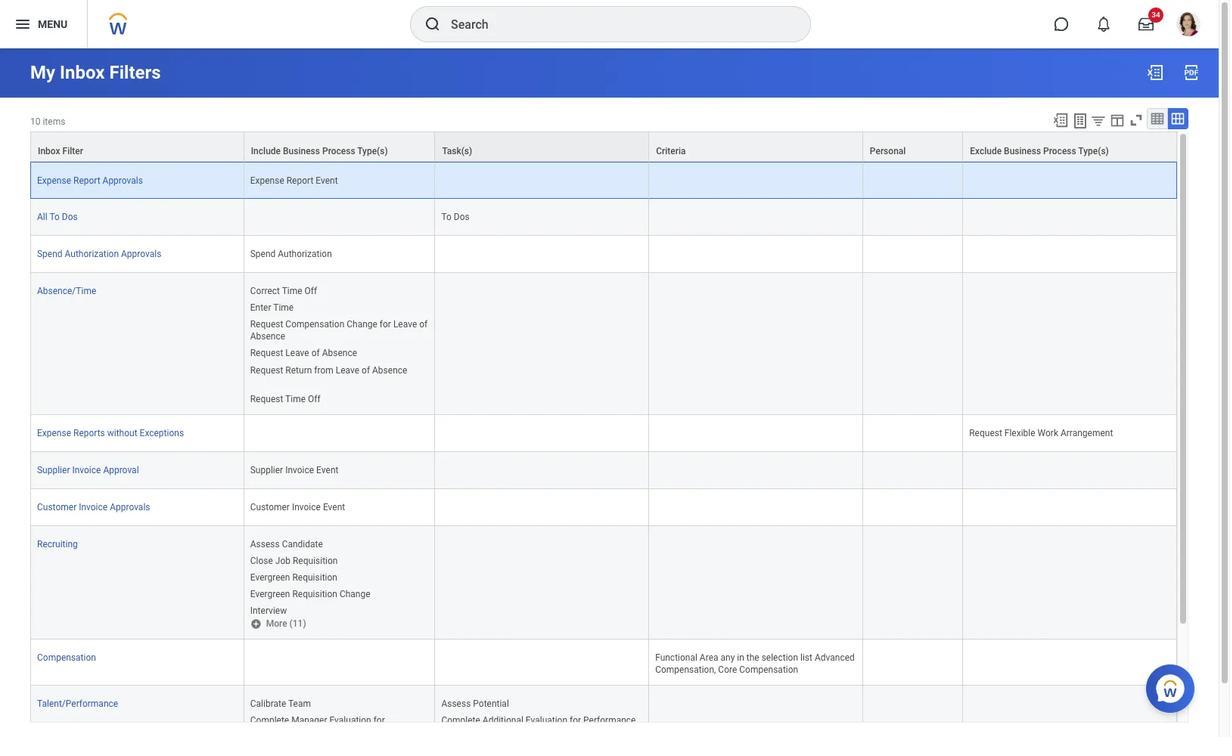 Task type: locate. For each thing, give the bounding box(es) containing it.
1 horizontal spatial complete
[[441, 716, 480, 727]]

0 horizontal spatial evaluation
[[329, 716, 371, 727]]

2 evaluation from the left
[[526, 716, 568, 727]]

expense for expense report approvals
[[37, 176, 71, 186]]

authorization
[[65, 249, 119, 260], [278, 249, 332, 260]]

2 vertical spatial approvals
[[110, 502, 150, 513]]

request for request flexible work arrangement
[[970, 428, 1003, 439]]

11 row from the top
[[30, 687, 1177, 738]]

change inside request compensation change for leave of absence
[[347, 320, 378, 330]]

assess candidate element
[[250, 536, 323, 550]]

absence
[[250, 332, 285, 342], [322, 348, 357, 359], [372, 365, 407, 376]]

report down include business process type(s)
[[287, 176, 314, 186]]

1 customer from the left
[[37, 502, 77, 513]]

complete for assess
[[441, 716, 480, 727]]

row containing all to dos
[[30, 199, 1177, 236]]

0 vertical spatial change
[[347, 320, 378, 330]]

1 horizontal spatial business
[[1004, 146, 1041, 157]]

customer up recruiting 'link'
[[37, 502, 77, 513]]

1 horizontal spatial dos
[[454, 212, 470, 223]]

evergreen down "close"
[[250, 573, 290, 583]]

2 supplier from the left
[[250, 465, 283, 476]]

selection
[[762, 653, 798, 664]]

off down from
[[308, 394, 321, 405]]

time down return
[[285, 394, 306, 405]]

evergreen up 'interview' element
[[250, 590, 290, 600]]

items selected list
[[250, 283, 429, 405], [250, 536, 395, 618], [250, 696, 429, 738], [441, 696, 643, 738]]

1 vertical spatial leave
[[286, 348, 309, 359]]

include business process type(s)
[[251, 146, 388, 157]]

for
[[380, 320, 391, 330], [374, 716, 385, 727], [570, 716, 581, 727]]

list
[[801, 653, 813, 664]]

more (11) button
[[250, 618, 308, 630]]

9 row from the top
[[30, 527, 1177, 640]]

2 vertical spatial event
[[323, 502, 345, 513]]

expense reports without exceptions link
[[37, 425, 184, 439]]

0 vertical spatial time
[[282, 286, 302, 297]]

off down spend authorization on the top left of page
[[305, 286, 317, 297]]

customer invoice event element
[[250, 499, 345, 513]]

absence down enter time
[[250, 332, 285, 342]]

1 vertical spatial approvals
[[121, 249, 161, 260]]

requisition down candidate
[[293, 556, 338, 567]]

2 business from the left
[[1004, 146, 1041, 157]]

1 vertical spatial performance
[[250, 728, 303, 738]]

correct time off element
[[250, 283, 317, 297]]

evergreen
[[250, 573, 290, 583], [250, 590, 290, 600]]

0 horizontal spatial authorization
[[65, 249, 119, 260]]

0 vertical spatial approvals
[[103, 176, 143, 186]]

authorization for spend authorization approvals
[[65, 249, 119, 260]]

10 row from the top
[[30, 640, 1177, 687]]

2 horizontal spatial leave
[[393, 320, 417, 330]]

review for manager
[[305, 728, 334, 738]]

customer up assess candidate element
[[250, 502, 290, 513]]

for for complete additional evaluation for performance review
[[570, 716, 581, 727]]

enter time
[[250, 303, 294, 313]]

evergreen requisition change element
[[250, 587, 370, 600]]

expense
[[37, 176, 71, 186], [250, 176, 284, 186], [37, 428, 71, 439]]

authorization for spend authorization
[[278, 249, 332, 260]]

time for correct
[[282, 286, 302, 297]]

invoice down supplier invoice approval
[[79, 502, 108, 513]]

event
[[316, 176, 338, 186], [316, 465, 339, 476], [323, 502, 345, 513]]

business right exclude
[[1004, 146, 1041, 157]]

assess up "close"
[[250, 539, 280, 550]]

row containing expense reports without exceptions
[[30, 415, 1177, 452]]

1 vertical spatial change
[[340, 590, 370, 600]]

1 horizontal spatial report
[[287, 176, 314, 186]]

for inside complete manager evaluation for performance review
[[374, 716, 385, 727]]

0 vertical spatial leave
[[393, 320, 417, 330]]

1 report from the left
[[73, 176, 100, 186]]

evaluation
[[329, 716, 371, 727], [526, 716, 568, 727]]

request for request compensation change for leave of absence
[[250, 320, 283, 330]]

row containing compensation
[[30, 640, 1177, 687]]

2 vertical spatial of
[[362, 365, 370, 376]]

1 horizontal spatial performance
[[583, 716, 636, 727]]

0 vertical spatial off
[[305, 286, 317, 297]]

process for include business process type(s)
[[322, 146, 355, 157]]

1 vertical spatial compensation
[[37, 653, 96, 664]]

from
[[314, 365, 334, 376]]

expense down inbox filter
[[37, 176, 71, 186]]

1 vertical spatial requisition
[[292, 573, 337, 583]]

request inside request compensation change for leave of absence
[[250, 320, 283, 330]]

for for complete manager evaluation for performance review
[[374, 716, 385, 727]]

supplier up customer invoice approvals link
[[37, 465, 70, 476]]

for up request return from leave of absence element
[[380, 320, 391, 330]]

include business process type(s) button
[[244, 132, 435, 161]]

request
[[250, 320, 283, 330], [250, 348, 283, 359], [250, 365, 283, 376], [250, 394, 283, 405], [970, 428, 1003, 439]]

row
[[30, 132, 1177, 162], [30, 162, 1177, 199], [30, 199, 1177, 236], [30, 236, 1177, 273], [30, 273, 1177, 415], [30, 415, 1177, 452], [30, 452, 1177, 489], [30, 489, 1177, 527], [30, 527, 1177, 640], [30, 640, 1177, 687], [30, 687, 1177, 738]]

1 horizontal spatial supplier
[[250, 465, 283, 476]]

customer for customer invoice approvals
[[37, 502, 77, 513]]

1 horizontal spatial compensation
[[286, 320, 344, 330]]

inbox right my
[[60, 62, 105, 83]]

8 row from the top
[[30, 489, 1177, 527]]

7 row from the top
[[30, 452, 1177, 489]]

2 row from the top
[[30, 162, 1177, 199]]

evaluation right 'additional'
[[526, 716, 568, 727]]

0 vertical spatial compensation
[[286, 320, 344, 330]]

1 supplier from the left
[[37, 465, 70, 476]]

toolbar inside my inbox filters main content
[[1046, 108, 1189, 132]]

review for additional
[[441, 728, 470, 738]]

evaluation inside complete additional evaluation for performance review
[[526, 716, 568, 727]]

inbox
[[60, 62, 105, 83], [38, 146, 60, 157]]

process inside "include business process type(s)" popup button
[[322, 146, 355, 157]]

1 vertical spatial absence
[[322, 348, 357, 359]]

inbox filter
[[38, 146, 83, 157]]

Search Workday  search field
[[451, 8, 779, 41]]

click to view/edit grid preferences image
[[1109, 112, 1126, 129]]

2 dos from the left
[[454, 212, 470, 223]]

type(s) for exclude business process type(s)
[[1079, 146, 1109, 157]]

review down manager
[[305, 728, 334, 738]]

2 horizontal spatial of
[[419, 320, 428, 330]]

2 review from the left
[[441, 728, 470, 738]]

expense for expense report event
[[250, 176, 284, 186]]

customer
[[37, 502, 77, 513], [250, 502, 290, 513]]

invoice for supplier invoice event
[[285, 465, 314, 476]]

of
[[419, 320, 428, 330], [312, 348, 320, 359], [362, 365, 370, 376]]

any
[[721, 653, 735, 664]]

authorization up correct time off element
[[278, 249, 332, 260]]

1 vertical spatial inbox
[[38, 146, 60, 157]]

1 review from the left
[[305, 728, 334, 738]]

0 horizontal spatial report
[[73, 176, 100, 186]]

cell
[[435, 162, 649, 199], [649, 162, 863, 199], [863, 162, 963, 199], [963, 162, 1177, 199], [244, 199, 435, 236], [649, 199, 863, 236], [863, 199, 963, 236], [963, 199, 1177, 236], [435, 236, 649, 273], [649, 236, 863, 273], [863, 236, 963, 273], [963, 236, 1177, 273], [435, 273, 649, 415], [649, 273, 863, 415], [863, 273, 963, 415], [963, 273, 1177, 415], [244, 415, 435, 452], [435, 415, 649, 452], [649, 415, 863, 452], [863, 415, 963, 452], [435, 452, 649, 489], [649, 452, 863, 489], [863, 452, 963, 489], [963, 452, 1177, 489], [435, 489, 649, 527], [649, 489, 863, 527], [863, 489, 963, 527], [963, 489, 1177, 527], [435, 527, 649, 640], [649, 527, 863, 640], [863, 527, 963, 640], [963, 527, 1177, 640], [244, 640, 435, 687], [435, 640, 649, 687], [863, 640, 963, 687], [963, 640, 1177, 687], [649, 687, 863, 738], [863, 687, 963, 738], [963, 687, 1177, 738]]

request inside "element"
[[250, 348, 283, 359]]

to right all
[[49, 212, 60, 223]]

2 authorization from the left
[[278, 249, 332, 260]]

complete down the calibrate
[[250, 716, 289, 727]]

time up enter time element
[[282, 286, 302, 297]]

of inside "element"
[[312, 348, 320, 359]]

1 horizontal spatial process
[[1044, 146, 1077, 157]]

1 horizontal spatial evaluation
[[526, 716, 568, 727]]

report for approvals
[[73, 176, 100, 186]]

potential
[[473, 699, 509, 710]]

0 horizontal spatial review
[[305, 728, 334, 738]]

absence inside request compensation change for leave of absence
[[250, 332, 285, 342]]

2 vertical spatial leave
[[336, 365, 360, 376]]

recruiting
[[37, 539, 78, 550]]

1 evergreen from the top
[[250, 573, 290, 583]]

profile logan mcneil image
[[1177, 12, 1201, 39]]

1 vertical spatial assess
[[441, 699, 471, 710]]

business for exclude
[[1004, 146, 1041, 157]]

1 spend from the left
[[37, 249, 63, 260]]

inbox filter button
[[31, 132, 243, 161]]

2 evergreen from the top
[[250, 590, 290, 600]]

event down include business process type(s)
[[316, 176, 338, 186]]

to down task(s) in the left top of the page
[[441, 212, 452, 223]]

flexible
[[1005, 428, 1036, 439]]

0 vertical spatial performance
[[583, 716, 636, 727]]

requisition up 'evergreen requisition change' element at the bottom left of page
[[292, 573, 337, 583]]

2 requisition from the top
[[292, 573, 337, 583]]

0 horizontal spatial absence
[[250, 332, 285, 342]]

compensation up talent/performance link
[[37, 653, 96, 664]]

dos
[[62, 212, 78, 223], [454, 212, 470, 223]]

talent/performance link
[[37, 696, 118, 710]]

0 horizontal spatial to
[[49, 212, 60, 223]]

calibrate team element
[[250, 696, 311, 710]]

3 row from the top
[[30, 199, 1177, 236]]

complete inside complete manager evaluation for performance review
[[250, 716, 289, 727]]

report down filter at the left
[[73, 176, 100, 186]]

1 horizontal spatial to
[[441, 212, 452, 223]]

1 vertical spatial time
[[273, 303, 294, 313]]

0 horizontal spatial performance
[[250, 728, 303, 738]]

absence up request return from leave of absence element
[[322, 348, 357, 359]]

1 complete from the left
[[250, 716, 289, 727]]

complete inside complete additional evaluation for performance review
[[441, 716, 480, 727]]

1 vertical spatial off
[[308, 394, 321, 405]]

view printable version (pdf) image
[[1183, 64, 1201, 82]]

export to excel image
[[1053, 112, 1069, 129]]

inbox left filter at the left
[[38, 146, 60, 157]]

compensation up request leave of absence "element"
[[286, 320, 344, 330]]

menu button
[[0, 0, 87, 48]]

1 process from the left
[[322, 146, 355, 157]]

6 row from the top
[[30, 415, 1177, 452]]

expense report event
[[250, 176, 338, 186]]

requisition down evergreen requisition
[[292, 590, 337, 600]]

spend up correct
[[250, 249, 276, 260]]

time down 'correct time off'
[[273, 303, 294, 313]]

1 vertical spatial evergreen
[[250, 590, 290, 600]]

complete for calibrate
[[250, 716, 289, 727]]

customer invoice approvals link
[[37, 499, 150, 513]]

1 vertical spatial event
[[316, 465, 339, 476]]

invoice up candidate
[[292, 502, 321, 513]]

arrangement
[[1061, 428, 1113, 439]]

leave
[[393, 320, 417, 330], [286, 348, 309, 359], [336, 365, 360, 376]]

process inside exclude business process type(s) popup button
[[1044, 146, 1077, 157]]

for inside complete additional evaluation for performance review
[[570, 716, 581, 727]]

0 horizontal spatial process
[[322, 146, 355, 157]]

0 vertical spatial event
[[316, 176, 338, 186]]

row containing spend authorization approvals
[[30, 236, 1177, 273]]

0 vertical spatial of
[[419, 320, 428, 330]]

correct time off
[[250, 286, 317, 297]]

event for supplier invoice event
[[316, 465, 339, 476]]

complete down "assess potential"
[[441, 716, 480, 727]]

review inside complete manager evaluation for performance review
[[305, 728, 334, 738]]

1 vertical spatial of
[[312, 348, 320, 359]]

for right manager
[[374, 716, 385, 727]]

review down "assess potential"
[[441, 728, 470, 738]]

performance inside complete manager evaluation for performance review
[[250, 728, 303, 738]]

business up expense report event element
[[283, 146, 320, 157]]

supplier up 'customer invoice event' element on the bottom
[[250, 465, 283, 476]]

request compensation change for leave of absence
[[250, 320, 428, 342]]

dos right all
[[62, 212, 78, 223]]

0 vertical spatial absence
[[250, 332, 285, 342]]

1 horizontal spatial type(s)
[[1079, 146, 1109, 157]]

1 horizontal spatial authorization
[[278, 249, 332, 260]]

1 horizontal spatial customer
[[250, 502, 290, 513]]

event up 'customer invoice event' element on the bottom
[[316, 465, 339, 476]]

3 requisition from the top
[[292, 590, 337, 600]]

1 type(s) from the left
[[357, 146, 388, 157]]

1 business from the left
[[283, 146, 320, 157]]

assess
[[250, 539, 280, 550], [441, 699, 471, 710]]

customer for customer invoice event
[[250, 502, 290, 513]]

1 row from the top
[[30, 132, 1177, 162]]

supplier
[[37, 465, 70, 476], [250, 465, 283, 476]]

2 spend from the left
[[250, 249, 276, 260]]

my inbox filters main content
[[0, 48, 1219, 738]]

evergreen for evergreen requisition
[[250, 573, 290, 583]]

absence down request compensation change for leave of absence
[[372, 365, 407, 376]]

assess left 'potential'
[[441, 699, 471, 710]]

report for event
[[287, 176, 314, 186]]

0 horizontal spatial of
[[312, 348, 320, 359]]

select to filter grid data image
[[1090, 113, 1107, 129]]

2 vertical spatial compensation
[[740, 665, 798, 676]]

0 horizontal spatial compensation
[[37, 653, 96, 664]]

0 horizontal spatial assess
[[250, 539, 280, 550]]

process down export to excel image at the right top of page
[[1044, 146, 1077, 157]]

1 horizontal spatial absence
[[322, 348, 357, 359]]

5 row from the top
[[30, 273, 1177, 415]]

2 vertical spatial requisition
[[292, 590, 337, 600]]

compensation down the selection
[[740, 665, 798, 676]]

1 horizontal spatial review
[[441, 728, 470, 738]]

business
[[283, 146, 320, 157], [1004, 146, 1041, 157]]

dos down task(s) in the left top of the page
[[454, 212, 470, 223]]

expense report approvals link
[[37, 173, 143, 186]]

compensation inside functional area any in the selection list advanced compensation, core compensation
[[740, 665, 798, 676]]

spend
[[37, 249, 63, 260], [250, 249, 276, 260]]

exclude business process type(s)
[[970, 146, 1109, 157]]

evaluation inside complete manager evaluation for performance review
[[329, 716, 371, 727]]

notifications large image
[[1096, 17, 1112, 32]]

4 row from the top
[[30, 236, 1177, 273]]

request flexible work arrangement
[[970, 428, 1113, 439]]

request flexible work arrangement element
[[970, 425, 1113, 439]]

change for compensation
[[347, 320, 378, 330]]

my inbox filters
[[30, 62, 161, 83]]

include
[[251, 146, 281, 157]]

1 evaluation from the left
[[329, 716, 371, 727]]

invoice left approval
[[72, 465, 101, 476]]

0 horizontal spatial business
[[283, 146, 320, 157]]

process
[[322, 146, 355, 157], [1044, 146, 1077, 157]]

filters
[[109, 62, 161, 83]]

performance for complete manager evaluation for performance review
[[250, 728, 303, 738]]

invoice
[[72, 465, 101, 476], [285, 465, 314, 476], [79, 502, 108, 513], [292, 502, 321, 513]]

compensation inside request compensation change for leave of absence
[[286, 320, 344, 330]]

2 customer from the left
[[250, 502, 290, 513]]

1 authorization from the left
[[65, 249, 119, 260]]

evergreen for evergreen requisition change
[[250, 590, 290, 600]]

2 horizontal spatial compensation
[[740, 665, 798, 676]]

interview
[[250, 606, 287, 617]]

performance inside complete additional evaluation for performance review
[[583, 716, 636, 727]]

0 vertical spatial requisition
[[293, 556, 338, 567]]

spend down all
[[37, 249, 63, 260]]

report
[[73, 176, 100, 186], [287, 176, 314, 186]]

0 horizontal spatial supplier
[[37, 465, 70, 476]]

for right 'additional'
[[570, 716, 581, 727]]

1 horizontal spatial spend
[[250, 249, 276, 260]]

evaluation for manager
[[329, 716, 371, 727]]

request for request leave of absence
[[250, 348, 283, 359]]

expense left reports
[[37, 428, 71, 439]]

1 horizontal spatial of
[[362, 365, 370, 376]]

toolbar
[[1046, 108, 1189, 132]]

interview element
[[250, 603, 287, 617]]

0 horizontal spatial dos
[[62, 212, 78, 223]]

row containing talent/performance
[[30, 687, 1177, 738]]

process up expense report event element
[[322, 146, 355, 157]]

1 horizontal spatial assess
[[441, 699, 471, 710]]

2 complete from the left
[[441, 716, 480, 727]]

evaluation for additional
[[526, 716, 568, 727]]

in
[[737, 653, 744, 664]]

compensation
[[286, 320, 344, 330], [37, 653, 96, 664], [740, 665, 798, 676]]

event down supplier invoice event
[[323, 502, 345, 513]]

for inside request compensation change for leave of absence
[[380, 320, 391, 330]]

type(s)
[[357, 146, 388, 157], [1079, 146, 1109, 157]]

invoice up 'customer invoice event' element on the bottom
[[285, 465, 314, 476]]

0 horizontal spatial type(s)
[[357, 146, 388, 157]]

candidate
[[282, 539, 323, 550]]

0 vertical spatial evergreen
[[250, 573, 290, 583]]

row containing supplier invoice approval
[[30, 452, 1177, 489]]

calibrate team
[[250, 699, 311, 710]]

0 vertical spatial assess
[[250, 539, 280, 550]]

request for request return from leave of absence
[[250, 365, 283, 376]]

10 items
[[30, 117, 65, 127]]

to
[[49, 212, 60, 223], [441, 212, 452, 223]]

approvals for spend authorization approvals
[[121, 249, 161, 260]]

2 process from the left
[[1044, 146, 1077, 157]]

review inside complete additional evaluation for performance review
[[441, 728, 470, 738]]

calibrate
[[250, 699, 286, 710]]

0 horizontal spatial customer
[[37, 502, 77, 513]]

spend authorization approvals
[[37, 249, 161, 260]]

enter
[[250, 303, 271, 313]]

supplier for supplier invoice approval
[[37, 465, 70, 476]]

type(s) for include business process type(s)
[[357, 146, 388, 157]]

complete
[[250, 716, 289, 727], [441, 716, 480, 727]]

fullscreen image
[[1128, 112, 1145, 129]]

0 horizontal spatial spend
[[37, 249, 63, 260]]

0 horizontal spatial leave
[[286, 348, 309, 359]]

0 horizontal spatial complete
[[250, 716, 289, 727]]

performance
[[583, 716, 636, 727], [250, 728, 303, 738]]

2 vertical spatial absence
[[372, 365, 407, 376]]

2 type(s) from the left
[[1079, 146, 1109, 157]]

2 vertical spatial time
[[285, 394, 306, 405]]

recruiting link
[[37, 536, 78, 550]]

expense report approvals
[[37, 176, 143, 186]]

invoice for supplier invoice approval
[[72, 465, 101, 476]]

evaluation right manager
[[329, 716, 371, 727]]

criteria
[[656, 146, 686, 157]]

authorization up absence/time link
[[65, 249, 119, 260]]

expense down include
[[250, 176, 284, 186]]

export to excel image
[[1146, 64, 1165, 82]]

2 horizontal spatial absence
[[372, 365, 407, 376]]

2 report from the left
[[287, 176, 314, 186]]



Task type: describe. For each thing, give the bounding box(es) containing it.
to dos element
[[441, 209, 470, 223]]

my
[[30, 62, 55, 83]]

filter
[[62, 146, 83, 157]]

compensation link
[[37, 650, 96, 664]]

expense for expense reports without exceptions
[[37, 428, 71, 439]]

supplier for supplier invoice event
[[250, 465, 283, 476]]

customer invoice event
[[250, 502, 345, 513]]

close job requisition
[[250, 556, 338, 567]]

request leave of absence
[[250, 348, 357, 359]]

evergreen requisition change
[[250, 590, 370, 600]]

spend authorization
[[250, 249, 332, 260]]

correct
[[250, 286, 280, 297]]

assess for assess candidate
[[250, 539, 280, 550]]

(11)
[[290, 619, 306, 630]]

supplier invoice event element
[[250, 462, 339, 476]]

exclude
[[970, 146, 1002, 157]]

0 vertical spatial inbox
[[60, 62, 105, 83]]

return
[[286, 365, 312, 376]]

1 to from the left
[[49, 212, 60, 223]]

close
[[250, 556, 273, 567]]

row containing expense report approvals
[[30, 162, 1177, 199]]

supplier invoice approval link
[[37, 462, 139, 476]]

complete manager evaluation for performance review element
[[250, 713, 385, 738]]

all to dos link
[[37, 209, 78, 223]]

business for include
[[283, 146, 320, 157]]

performance for complete additional evaluation for performance review
[[583, 716, 636, 727]]

all to dos
[[37, 212, 78, 223]]

functional area any in the selection list advanced compensation, core compensation
[[655, 653, 857, 676]]

job
[[275, 556, 291, 567]]

row containing absence/time
[[30, 273, 1177, 415]]

advanced
[[815, 653, 855, 664]]

the
[[747, 653, 760, 664]]

complete additional evaluation for performance review element
[[441, 713, 636, 738]]

row containing customer invoice approvals
[[30, 489, 1177, 527]]

spend for spend authorization approvals
[[37, 249, 63, 260]]

justify image
[[14, 15, 32, 33]]

absence/time
[[37, 286, 96, 297]]

evergreen requisition element
[[250, 570, 337, 583]]

task(s) button
[[435, 132, 649, 161]]

more
[[266, 619, 287, 630]]

items selected list containing assess candidate
[[250, 536, 395, 618]]

all
[[37, 212, 47, 223]]

functional
[[655, 653, 698, 664]]

invoice for customer invoice event
[[292, 502, 321, 513]]

34 button
[[1130, 8, 1164, 41]]

table image
[[1150, 111, 1165, 126]]

request for request time off
[[250, 394, 283, 405]]

assess potential
[[441, 699, 509, 710]]

area
[[700, 653, 719, 664]]

requisition for evergreen requisition change
[[292, 590, 337, 600]]

expand table image
[[1171, 111, 1186, 126]]

absence inside request return from leave of absence element
[[372, 365, 407, 376]]

for for request compensation change for leave of absence
[[380, 320, 391, 330]]

team
[[288, 699, 311, 710]]

reports
[[73, 428, 105, 439]]

menu
[[38, 18, 68, 30]]

manager
[[291, 716, 327, 727]]

1 dos from the left
[[62, 212, 78, 223]]

1 requisition from the top
[[293, 556, 338, 567]]

work
[[1038, 428, 1059, 439]]

exclude business process type(s) button
[[963, 132, 1177, 161]]

leave inside request compensation change for leave of absence
[[393, 320, 417, 330]]

complete additional evaluation for performance review
[[441, 716, 636, 738]]

assess potential element
[[441, 696, 509, 710]]

off for correct time off
[[305, 286, 317, 297]]

exceptions
[[140, 428, 184, 439]]

task(s)
[[442, 146, 472, 157]]

more (11)
[[266, 619, 306, 630]]

request return from leave of absence element
[[250, 362, 407, 376]]

supplier invoice approval
[[37, 465, 139, 476]]

request time off
[[250, 394, 321, 405]]

absence inside request leave of absence "element"
[[322, 348, 357, 359]]

items selected list containing assess potential
[[441, 696, 643, 738]]

1 horizontal spatial leave
[[336, 365, 360, 376]]

row containing inbox filter
[[30, 132, 1177, 162]]

event for expense report event
[[316, 176, 338, 186]]

enter time element
[[250, 300, 294, 313]]

customer invoice approvals
[[37, 502, 150, 513]]

approvals for expense report approvals
[[103, 176, 143, 186]]

event for customer invoice event
[[323, 502, 345, 513]]

requisition for evergreen requisition
[[292, 573, 337, 583]]

approvals for customer invoice approvals
[[110, 502, 150, 513]]

talent/performance
[[37, 699, 118, 710]]

leave inside "element"
[[286, 348, 309, 359]]

core
[[718, 665, 737, 676]]

items
[[43, 117, 65, 127]]

expense report event element
[[250, 173, 338, 186]]

assess candidate
[[250, 539, 323, 550]]

search image
[[424, 15, 442, 33]]

inbox large image
[[1139, 17, 1154, 32]]

items selected list containing calibrate team
[[250, 696, 429, 738]]

time for enter
[[273, 303, 294, 313]]

close job requisition element
[[250, 553, 338, 567]]

additional
[[483, 716, 524, 727]]

items selected list containing correct time off
[[250, 283, 429, 405]]

personal button
[[863, 132, 963, 161]]

request time off element
[[250, 391, 321, 405]]

10
[[30, 117, 40, 127]]

row containing recruiting
[[30, 527, 1177, 640]]

inbox inside popup button
[[38, 146, 60, 157]]

to dos
[[441, 212, 470, 223]]

compensation,
[[655, 665, 716, 676]]

spend authorization approvals link
[[37, 246, 161, 260]]

evergreen requisition
[[250, 573, 337, 583]]

request return from leave of absence
[[250, 365, 407, 376]]

off for request time off
[[308, 394, 321, 405]]

change for requisition
[[340, 590, 370, 600]]

supplier invoice event
[[250, 465, 339, 476]]

expense reports without exceptions
[[37, 428, 184, 439]]

without
[[107, 428, 137, 439]]

2 to from the left
[[441, 212, 452, 223]]

process for exclude business process type(s)
[[1044, 146, 1077, 157]]

personal
[[870, 146, 906, 157]]

request compensation change for leave of absence element
[[250, 317, 428, 342]]

time for request
[[285, 394, 306, 405]]

criteria button
[[649, 132, 863, 161]]

invoice for customer invoice approvals
[[79, 502, 108, 513]]

of inside request compensation change for leave of absence
[[419, 320, 428, 330]]

absence/time link
[[37, 283, 96, 297]]

assess for assess potential
[[441, 699, 471, 710]]

34
[[1152, 11, 1161, 19]]

request leave of absence element
[[250, 345, 357, 359]]

complete manager evaluation for performance review
[[250, 716, 385, 738]]

export to worksheets image
[[1072, 112, 1090, 130]]

spend for spend authorization
[[250, 249, 276, 260]]

spend authorization element
[[250, 246, 332, 260]]

approval
[[103, 465, 139, 476]]



Task type: vqa. For each thing, say whether or not it's contained in the screenshot.
"CLOSE ENVIRONMENT BANNER" image
no



